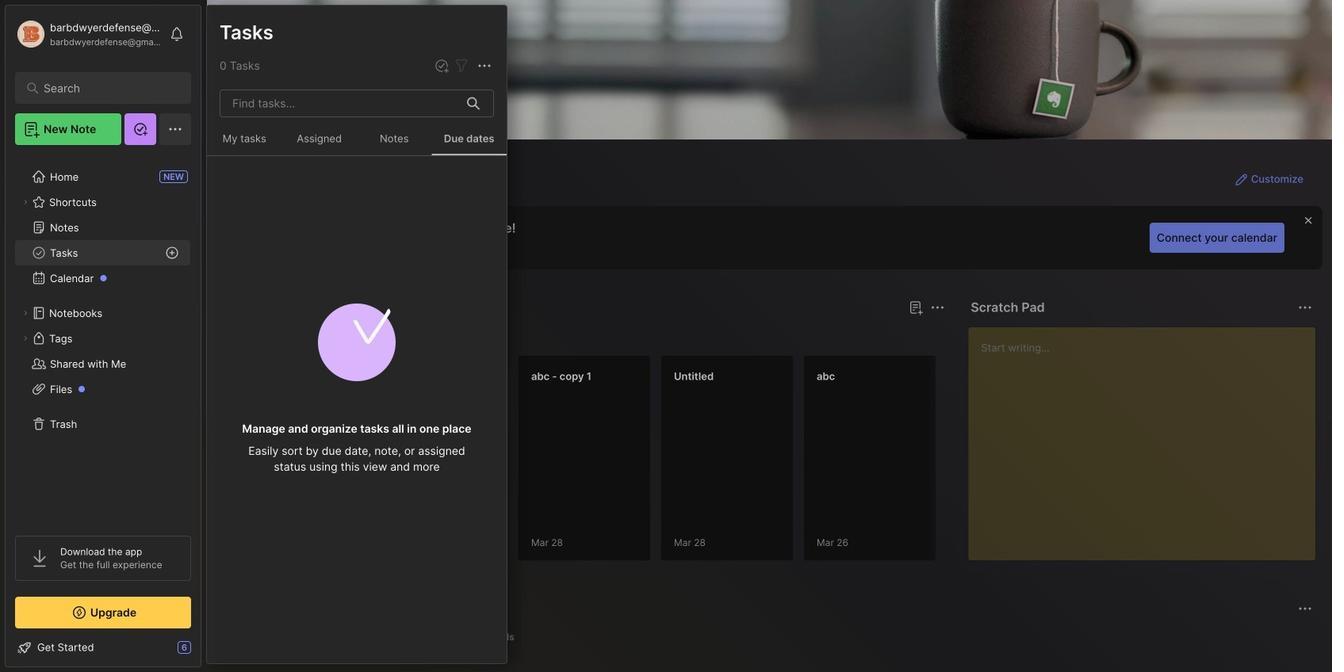 Task type: describe. For each thing, give the bounding box(es) containing it.
new task image
[[434, 58, 450, 74]]

main element
[[0, 0, 206, 673]]

Account field
[[15, 18, 162, 50]]

click to collapse image
[[200, 643, 212, 662]]

more actions and view options image
[[475, 56, 494, 76]]

Search text field
[[44, 81, 170, 96]]

tree inside the main element
[[6, 155, 201, 522]]

filter tasks image
[[452, 56, 471, 76]]



Task type: locate. For each thing, give the bounding box(es) containing it.
expand tags image
[[21, 334, 30, 343]]

0 vertical spatial tab list
[[236, 327, 943, 346]]

Help and Learning task checklist field
[[6, 635, 201, 661]]

More actions and view options field
[[471, 56, 494, 76]]

tab
[[236, 327, 282, 346], [289, 327, 353, 346], [236, 628, 296, 647], [477, 628, 522, 647]]

1 tab list from the top
[[236, 327, 943, 346]]

none search field inside the main element
[[44, 79, 170, 98]]

None search field
[[44, 79, 170, 98]]

Start writing… text field
[[982, 328, 1315, 548]]

tree
[[6, 155, 201, 522]]

Filter tasks field
[[452, 56, 471, 76]]

1 vertical spatial tab list
[[236, 628, 1310, 647]]

Find tasks… text field
[[223, 90, 458, 117]]

tab list
[[236, 327, 943, 346], [236, 628, 1310, 647]]

expand notebooks image
[[21, 309, 30, 318]]

row group
[[232, 355, 1333, 571]]

2 tab list from the top
[[236, 628, 1310, 647]]



Task type: vqa. For each thing, say whether or not it's contained in the screenshot.
Size
no



